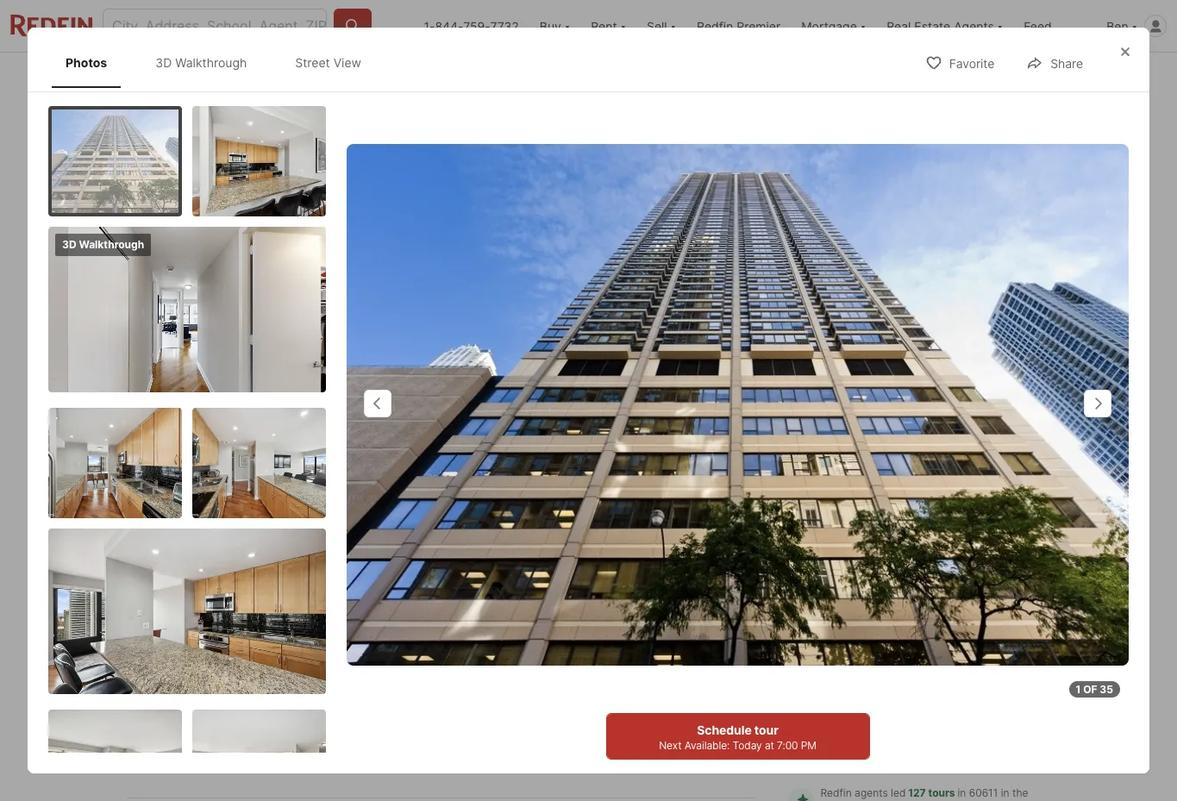 Task type: vqa. For each thing, say whether or not it's contained in the screenshot.
the 'Robert Fulton Annex School' dialog
no



Task type: describe. For each thing, give the bounding box(es) containing it.
feed
[[1024, 19, 1052, 33]]

in inside tour in person option
[[842, 665, 852, 678]]

0 vertical spatial 60611
[[349, 556, 388, 573]]

beds
[[363, 622, 396, 639]]

34
[[963, 463, 979, 477]]

7:00 inside 'today: 7:00 pm • more times'
[[174, 752, 205, 769]]

of
[[1083, 683, 1098, 696]]

get pre-approved link
[[217, 624, 322, 638]]

schedule for schedule tour next available: today at 7:00 pm
[[697, 723, 752, 737]]

3:30pm
[[261, 120, 301, 133]]

/mo
[[192, 624, 214, 638]]

0 horizontal spatial share
[[1004, 69, 1036, 83]]

for
[[142, 524, 166, 539]]

is
[[250, 692, 262, 709]]

view inside street view tab
[[333, 55, 361, 70]]

est.
[[126, 624, 148, 638]]

127
[[908, 786, 926, 799]]

video
[[984, 665, 1010, 678]]

home inside this home is popular it's been viewed 1,516 times.
[[209, 692, 247, 709]]

street inside button
[[334, 463, 370, 477]]

today: 7:00 pm • more times
[[126, 751, 329, 769]]

in inside "in the"
[[1001, 786, 1010, 799]]

led
[[891, 786, 906, 799]]

il
[[334, 556, 345, 573]]

tour in person option
[[781, 649, 907, 694]]

sat,
[[178, 120, 201, 133]]

34 photos button
[[924, 453, 1037, 488]]

1-844-759-7732 link
[[424, 19, 519, 33]]

go
[[781, 522, 808, 546]]

redfin for redfin agents led 127 tours in 60611
[[821, 786, 852, 799]]

1 vertical spatial it's
[[781, 757, 795, 770]]

huron
[[160, 556, 201, 573]]

list box containing tour in person
[[781, 649, 1051, 694]]

759-
[[463, 19, 490, 33]]

3d inside button
[[179, 463, 196, 477]]

2 for 2 beds
[[363, 596, 376, 620]]

•
[[237, 751, 245, 768]]

it's inside this home is popular it's been viewed 1,516 times.
[[176, 716, 195, 733]]

active
[[212, 524, 254, 539]]

the
[[1012, 786, 1029, 799]]

7:00 pm button
[[173, 749, 230, 772]]

property
[[355, 69, 404, 84]]

approved
[[266, 624, 322, 638]]

oct for 28
[[990, 608, 1012, 621]]

times.
[[323, 716, 362, 733]]

open sat, 1:30pm to 3:30pm link
[[126, 101, 774, 505]]

tour for tour in person
[[817, 665, 840, 678]]

2 baths
[[438, 596, 475, 639]]

35
[[1100, 683, 1114, 696]]

to
[[244, 120, 259, 133]]

overview
[[260, 69, 316, 84]]

pm
[[208, 752, 229, 769]]

map entry image
[[640, 522, 754, 637]]

for sale - active
[[142, 524, 254, 539]]

property details
[[355, 69, 445, 84]]

pre-
[[241, 624, 266, 638]]

premier
[[737, 19, 781, 33]]

chicago
[[273, 556, 326, 573]]

photos
[[66, 55, 107, 70]]

agents
[[855, 786, 888, 799]]

street view inside street view tab
[[295, 55, 361, 70]]

schedule tour
[[869, 720, 963, 737]]

street inside tab
[[295, 55, 330, 70]]

1 , from the left
[[265, 556, 269, 573]]

share inside 'dialog'
[[1051, 56, 1083, 71]]

photos tab
[[52, 41, 121, 84]]

27
[[901, 576, 931, 606]]

been
[[199, 716, 232, 733]]

1:30pm
[[203, 120, 242, 133]]

saturday 28 oct
[[974, 561, 1028, 621]]

1-844-759-7732
[[424, 19, 519, 33]]

available:
[[685, 739, 730, 752]]

schedule tour next available: today at 7:00 pm
[[659, 723, 817, 752]]

schedule tour button
[[781, 708, 1051, 749]]

tour for tour via video chat
[[942, 665, 964, 678]]

out
[[923, 69, 943, 83]]

baths link
[[438, 622, 475, 639]]

search link
[[146, 66, 221, 87]]

26
[[814, 576, 847, 606]]

tour in person
[[817, 665, 890, 678]]

3d walkthrough inside button
[[179, 463, 274, 477]]

1 of 35
[[1076, 683, 1114, 696]]

1 horizontal spatial 60611
[[969, 786, 998, 799]]

tour via video chat option
[[907, 649, 1051, 694]]

ft
[[541, 622, 554, 639]]

tour via video chat
[[942, 665, 1035, 678]]

more times link
[[253, 752, 329, 769]]

sale
[[169, 524, 199, 539]]

x-out
[[911, 69, 943, 83]]

via
[[967, 665, 981, 678]]

person
[[854, 665, 890, 678]]

redfin premier
[[697, 19, 781, 33]]

chat
[[1013, 665, 1035, 678]]

baths
[[438, 622, 475, 639]]



Task type: locate. For each thing, give the bounding box(es) containing it.
thursday 26 oct
[[803, 561, 858, 621]]

0 horizontal spatial tour
[[755, 723, 779, 737]]

0 vertical spatial view
[[333, 55, 361, 70]]

1 horizontal spatial ,
[[326, 556, 330, 573]]

0 horizontal spatial oct
[[820, 608, 842, 621]]

tour inside schedule tour next available: today at 7:00 pm
[[755, 723, 779, 737]]

0 horizontal spatial redfin
[[697, 19, 733, 33]]

home up friday
[[899, 522, 954, 546]]

street view tab
[[281, 41, 375, 84]]

2 up beds
[[363, 596, 376, 620]]

favorite
[[949, 56, 995, 71]]

it's free, cancel anytime
[[781, 757, 897, 770]]

in left the on the bottom right
[[1001, 786, 1010, 799]]

0 vertical spatial street view
[[295, 55, 361, 70]]

28
[[985, 576, 1018, 606]]

open sat, 1:30pm to 3:30pm
[[147, 120, 301, 133]]

share right favorite
[[1004, 69, 1036, 83]]

it's left free,
[[781, 757, 795, 770]]

1,516
[[286, 716, 319, 733]]

0 horizontal spatial view
[[333, 55, 361, 70]]

, left chicago
[[265, 556, 269, 573]]

tab list
[[48, 38, 392, 88], [126, 53, 700, 97]]

0 vertical spatial walkthrough
[[175, 55, 247, 70]]

street view
[[295, 55, 361, 70], [334, 463, 402, 477]]

2 inside 2 beds
[[363, 596, 376, 620]]

oct down 27
[[905, 608, 927, 621]]

None button
[[791, 550, 870, 632], [877, 551, 955, 631], [962, 551, 1041, 631], [791, 550, 870, 632], [877, 551, 955, 631], [962, 551, 1041, 631]]

home up been
[[209, 692, 247, 709]]

redfin left premier on the top of page
[[697, 19, 733, 33]]

schedule inside schedule tour next available: today at 7:00 pm
[[697, 723, 752, 737]]

next image
[[1030, 577, 1058, 605]]

-
[[203, 524, 208, 539]]

2 horizontal spatial in
[[1001, 786, 1010, 799]]

2 vertical spatial walkthrough
[[198, 463, 274, 477]]

0 horizontal spatial 60611
[[349, 556, 388, 573]]

redfin for redfin premier
[[697, 19, 733, 33]]

3 oct from the left
[[990, 608, 1012, 621]]

1 horizontal spatial home
[[899, 522, 954, 546]]

0 vertical spatial 3d
[[155, 55, 172, 70]]

30 e huron st #5007 image
[[347, 144, 1129, 666]]

City, Address, School, Agent, ZIP search field
[[103, 9, 327, 43]]

walkthrough inside button
[[198, 463, 274, 477]]

oct inside thursday 26 oct
[[820, 608, 842, 621]]

1 vertical spatial view
[[372, 463, 402, 477]]

tab list inside 'dialog'
[[48, 38, 392, 88]]

1 horizontal spatial street
[[334, 463, 370, 477]]

schedule inside button
[[869, 720, 932, 737]]

1,250 sq ft
[[520, 596, 574, 639]]

60611
[[349, 556, 388, 573], [969, 786, 998, 799]]

1 oct from the left
[[820, 608, 842, 621]]

0 horizontal spatial schedule
[[697, 723, 752, 737]]

redfin inside 'button'
[[697, 19, 733, 33]]

0 horizontal spatial street
[[295, 55, 330, 70]]

60611 right il
[[349, 556, 388, 573]]

$480,000
[[126, 596, 225, 620]]

tab list up 1:30pm
[[48, 38, 392, 88]]

tour up at
[[755, 723, 779, 737]]

2 for 2 baths
[[438, 596, 450, 620]]

$5,036
[[151, 624, 192, 638]]

tour inside button
[[935, 720, 963, 737]]

0 horizontal spatial 3d
[[62, 238, 76, 251]]

1 vertical spatial 3d walkthrough
[[62, 238, 144, 251]]

today
[[733, 739, 762, 752]]

thursday
[[803, 561, 858, 574]]

view inside street view button
[[372, 463, 402, 477]]

,
[[265, 556, 269, 573], [326, 556, 330, 573]]

tour left via
[[942, 665, 964, 678]]

3d walkthrough button
[[140, 453, 288, 488]]

, left il
[[326, 556, 330, 573]]

1 tour from the left
[[817, 665, 840, 678]]

60611 left the on the bottom right
[[969, 786, 998, 799]]

2 horizontal spatial tour
[[935, 720, 963, 737]]

1 horizontal spatial view
[[372, 463, 402, 477]]

favorite button
[[911, 45, 1009, 80]]

1 horizontal spatial schedule
[[869, 720, 932, 737]]

7:00 inside schedule tour next available: today at 7:00 pm
[[777, 739, 798, 752]]

oct down 28
[[990, 608, 1012, 621]]

1 horizontal spatial it's
[[781, 757, 795, 770]]

it's down this
[[176, 716, 195, 733]]

cancel
[[823, 757, 855, 770]]

times
[[291, 752, 329, 769]]

list box
[[781, 649, 1051, 694]]

submit search image
[[344, 17, 362, 35]]

2 up baths
[[438, 596, 450, 620]]

tour inside option
[[942, 665, 964, 678]]

tour
[[813, 522, 853, 546], [935, 720, 963, 737], [755, 723, 779, 737]]

today:
[[126, 751, 170, 768]]

1 horizontal spatial oct
[[905, 608, 927, 621]]

0 horizontal spatial 7:00
[[174, 752, 205, 769]]

0 vertical spatial redfin
[[697, 19, 733, 33]]

2 beds
[[363, 596, 396, 639]]

1,250
[[520, 596, 574, 620]]

active link
[[212, 524, 254, 539]]

property details tab
[[335, 56, 465, 97]]

0 vertical spatial it's
[[176, 716, 195, 733]]

0 horizontal spatial 2
[[363, 596, 376, 620]]

overview tab
[[241, 56, 335, 97]]

2 vertical spatial 3d walkthrough
[[179, 463, 274, 477]]

street view button
[[295, 453, 417, 488]]

image image
[[192, 106, 326, 216], [52, 109, 179, 213], [48, 226, 326, 392], [48, 408, 182, 518], [192, 408, 326, 518], [48, 528, 326, 694]]

2 horizontal spatial oct
[[990, 608, 1012, 621]]

1 vertical spatial home
[[209, 692, 247, 709]]

7:00 right at
[[777, 739, 798, 752]]

0 vertical spatial 3d walkthrough
[[155, 55, 247, 70]]

dialog
[[28, 28, 1150, 801]]

share down feed button
[[1051, 56, 1083, 71]]

tour for go tour this home
[[813, 522, 853, 546]]

1 horizontal spatial tour
[[942, 665, 964, 678]]

3d inside tab
[[155, 55, 172, 70]]

open
[[147, 120, 176, 133]]

1 horizontal spatial share
[[1051, 56, 1083, 71]]

schedule
[[869, 720, 932, 737], [697, 723, 752, 737]]

2 2 from the left
[[438, 596, 450, 620]]

saturday
[[974, 561, 1028, 574]]

1 horizontal spatial tour
[[813, 522, 853, 546]]

0 vertical spatial home
[[899, 522, 954, 546]]

1 horizontal spatial in
[[958, 786, 966, 799]]

walkthrough for 3d walkthrough button
[[198, 463, 274, 477]]

1
[[1076, 683, 1081, 696]]

search
[[180, 69, 221, 84]]

tab list containing search
[[126, 53, 700, 97]]

2 tab from the left
[[602, 56, 686, 97]]

more
[[253, 752, 288, 769]]

1-
[[424, 19, 435, 33]]

3d walkthrough tab
[[142, 41, 261, 84]]

7:00
[[777, 739, 798, 752], [174, 752, 205, 769]]

1 vertical spatial redfin
[[821, 786, 852, 799]]

street
[[295, 55, 330, 70], [334, 463, 370, 477]]

feed button
[[1014, 0, 1096, 52]]

0 vertical spatial street
[[295, 55, 330, 70]]

photos
[[982, 463, 1023, 477]]

2 horizontal spatial 3d
[[179, 463, 196, 477]]

tours
[[929, 786, 955, 799]]

walkthrough for 'tab list' containing photos
[[175, 55, 247, 70]]

2 inside 2 baths
[[438, 596, 450, 620]]

this home is popular it's been viewed 1,516 times.
[[176, 692, 366, 733]]

3d
[[155, 55, 172, 70], [62, 238, 76, 251], [179, 463, 196, 477]]

redfin premier button
[[687, 0, 791, 52]]

tour inside option
[[817, 665, 840, 678]]

$480,000 est. $5,036 /mo get pre-approved
[[126, 596, 322, 638]]

street view inside street view button
[[334, 463, 402, 477]]

2
[[363, 596, 376, 620], [438, 596, 450, 620]]

friday
[[898, 561, 934, 574]]

34 photos
[[963, 463, 1023, 477]]

redfin down it's free, cancel anytime
[[821, 786, 852, 799]]

1 tab from the left
[[465, 56, 602, 97]]

0 horizontal spatial in
[[842, 665, 852, 678]]

dialog containing photos
[[28, 28, 1150, 801]]

1 horizontal spatial 7:00
[[777, 739, 798, 752]]

go tour this home
[[781, 522, 954, 546]]

get
[[217, 624, 238, 638]]

1 vertical spatial 60611
[[969, 786, 998, 799]]

home
[[899, 522, 954, 546], [209, 692, 247, 709]]

1 vertical spatial 3d
[[62, 238, 76, 251]]

x-out button
[[872, 57, 958, 93]]

2 , from the left
[[326, 556, 330, 573]]

tour left person
[[817, 665, 840, 678]]

tour down tour via video chat option
[[935, 720, 963, 737]]

0 horizontal spatial it's
[[176, 716, 195, 733]]

popular
[[265, 692, 317, 709]]

tab list containing photos
[[48, 38, 392, 88]]

this
[[176, 692, 206, 709]]

schedule up 'anytime'
[[869, 720, 932, 737]]

view
[[333, 55, 361, 70], [372, 463, 402, 477]]

tab list down the 1- on the top left of the page
[[126, 53, 700, 97]]

oct down 26
[[820, 608, 842, 621]]

30 e huron st #5007, chicago, il 60611 image
[[126, 101, 774, 502], [781, 101, 1051, 298], [781, 305, 1051, 502]]

1 vertical spatial street view
[[334, 463, 402, 477]]

redfin
[[697, 19, 733, 33], [821, 786, 852, 799]]

at
[[765, 739, 774, 752]]

tab
[[465, 56, 602, 97], [602, 56, 686, 97]]

oct inside saturday 28 oct
[[990, 608, 1012, 621]]

844-
[[435, 19, 463, 33]]

1 2 from the left
[[363, 596, 376, 620]]

2 oct from the left
[[905, 608, 927, 621]]

in right tours
[[958, 786, 966, 799]]

oct for 27
[[905, 608, 927, 621]]

1 vertical spatial street
[[334, 463, 370, 477]]

#5007
[[222, 556, 265, 573]]

2 tour from the left
[[942, 665, 964, 678]]

schedule for schedule tour
[[869, 720, 932, 737]]

friday 27 oct
[[898, 561, 934, 621]]

1 horizontal spatial 3d
[[155, 55, 172, 70]]

oct inside friday 27 oct
[[905, 608, 927, 621]]

3d walkthrough inside tab
[[155, 55, 247, 70]]

7:00 left pm
[[174, 752, 205, 769]]

0 horizontal spatial ,
[[265, 556, 269, 573]]

1 horizontal spatial redfin
[[821, 786, 852, 799]]

0 horizontal spatial home
[[209, 692, 247, 709]]

2 vertical spatial 3d
[[179, 463, 196, 477]]

in left person
[[842, 665, 852, 678]]

tour for schedule tour next available: today at 7:00 pm
[[755, 723, 779, 737]]

e
[[148, 556, 157, 573]]

details
[[408, 69, 445, 84]]

schedule up available:
[[697, 723, 752, 737]]

7732
[[490, 19, 519, 33]]

walkthrough inside tab
[[175, 55, 247, 70]]

redfin agents led 127 tours in 60611
[[821, 786, 998, 799]]

0 horizontal spatial tour
[[817, 665, 840, 678]]

it's
[[176, 716, 195, 733], [781, 757, 795, 770]]

x-
[[911, 69, 923, 83]]

anytime
[[858, 757, 897, 770]]

1 horizontal spatial 2
[[438, 596, 450, 620]]

1 vertical spatial walkthrough
[[79, 238, 144, 251]]

viewed
[[236, 716, 282, 733]]

tour up thursday
[[813, 522, 853, 546]]

tour for schedule tour
[[935, 720, 963, 737]]

st
[[204, 556, 219, 573]]

oct for 26
[[820, 608, 842, 621]]



